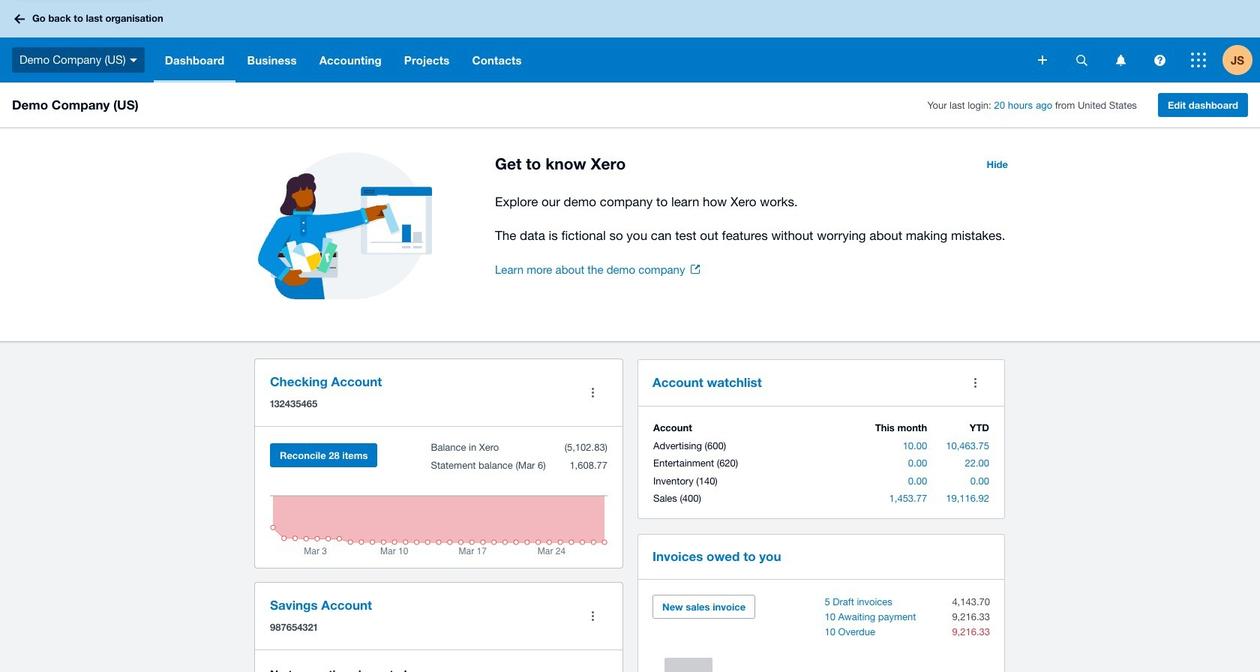 Task type: vqa. For each thing, say whether or not it's contained in the screenshot.
opens in a new tab Image
no



Task type: describe. For each thing, give the bounding box(es) containing it.
accounts watchlist options image
[[960, 368, 990, 398]]

2 horizontal spatial svg image
[[1192, 53, 1207, 68]]

intro banner body element
[[495, 191, 1017, 246]]



Task type: locate. For each thing, give the bounding box(es) containing it.
banner
[[0, 0, 1261, 83]]

0 horizontal spatial svg image
[[130, 58, 137, 62]]

svg image
[[14, 14, 25, 24], [1076, 54, 1088, 66], [1116, 54, 1126, 66], [1154, 54, 1166, 66]]

1 horizontal spatial svg image
[[1038, 56, 1047, 65]]

manage menu toggle image
[[578, 601, 608, 631]]

svg image
[[1192, 53, 1207, 68], [1038, 56, 1047, 65], [130, 58, 137, 62]]

manage menu toggle image
[[578, 378, 608, 408]]



